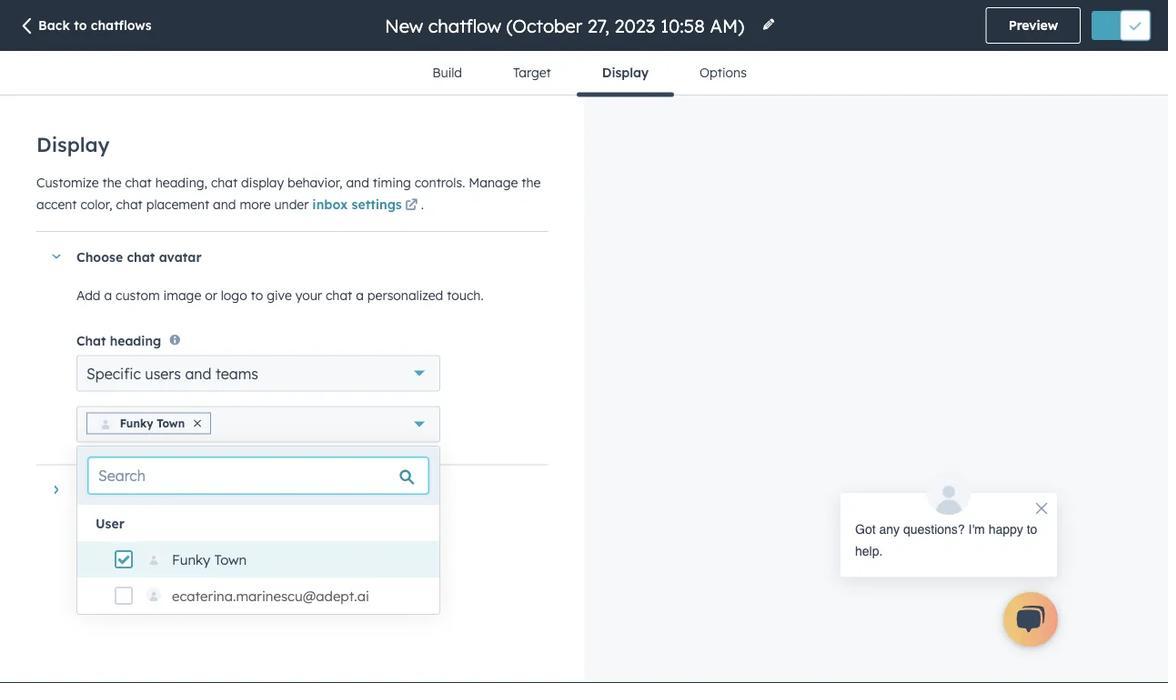 Task type: vqa. For each thing, say whether or not it's contained in the screenshot.
'DOWNLOADS'
no



Task type: locate. For each thing, give the bounding box(es) containing it.
2 vertical spatial and
[[185, 364, 212, 383]]

navigation
[[407, 51, 772, 97]]

more
[[240, 196, 271, 212]]

0 vertical spatial funky town
[[120, 417, 185, 430]]

back to chatflows
[[38, 17, 152, 33]]

personalized
[[367, 288, 443, 303]]

the right manage
[[522, 174, 541, 190]]

chat
[[76, 332, 106, 348]]

funky up ecaterina.marinescu@adept.ai
[[172, 551, 211, 569]]

town inside funky town dropdown button
[[157, 417, 185, 430]]

behavior,
[[288, 174, 343, 190]]

1 vertical spatial to
[[251, 288, 263, 303]]

and right users
[[185, 364, 212, 383]]

a
[[104, 288, 112, 303], [356, 288, 364, 303]]

manage
[[469, 174, 518, 190]]

1 vertical spatial display
[[36, 132, 110, 157]]

link opens in a new window image
[[405, 195, 418, 217], [405, 199, 418, 212]]

image
[[163, 288, 201, 303]]

add
[[76, 288, 101, 303]]

1 horizontal spatial display
[[602, 65, 649, 81]]

chat up custom at the left
[[127, 249, 155, 265]]

funky town
[[120, 417, 185, 430], [172, 551, 247, 569]]

options
[[700, 65, 747, 81]]

and left more
[[213, 196, 236, 212]]

funky town left close icon
[[120, 417, 185, 430]]

got any questions? i'm happy to help.
[[855, 522, 1038, 559]]

display
[[602, 65, 649, 81], [36, 132, 110, 157]]

preview button
[[986, 7, 1081, 44]]

0 vertical spatial and
[[346, 174, 369, 190]]

to inside button
[[74, 17, 87, 33]]

and up inbox settings
[[346, 174, 369, 190]]

Search search field
[[88, 458, 429, 494]]

to left give
[[251, 288, 263, 303]]

town
[[157, 417, 185, 430], [214, 551, 247, 569]]

funky town inside dropdown button
[[120, 417, 185, 430]]

0 horizontal spatial to
[[74, 17, 87, 33]]

back
[[38, 17, 70, 33]]

a left personalized on the top
[[356, 288, 364, 303]]

1 horizontal spatial to
[[251, 288, 263, 303]]

funky town up ecaterina.marinescu@adept.ai
[[172, 551, 247, 569]]

0 horizontal spatial funky
[[120, 417, 153, 430]]

1 horizontal spatial town
[[214, 551, 247, 569]]

touch.
[[447, 288, 484, 303]]

2 horizontal spatial to
[[1027, 522, 1038, 537]]

chat left the display
[[211, 174, 238, 190]]

funky town button
[[76, 406, 440, 443]]

0 vertical spatial funky
[[120, 417, 153, 430]]

build
[[432, 65, 462, 81]]

1 horizontal spatial the
[[522, 174, 541, 190]]

2 link opens in a new window image from the top
[[405, 199, 418, 212]]

specific users and teams
[[86, 364, 258, 383]]

0 horizontal spatial a
[[104, 288, 112, 303]]

.
[[421, 196, 424, 212]]

settings
[[352, 196, 402, 212]]

0 vertical spatial display
[[602, 65, 649, 81]]

a right add
[[104, 288, 112, 303]]

to inside got any questions? i'm happy to help.
[[1027, 522, 1038, 537]]

or
[[205, 288, 217, 303]]

funky
[[120, 417, 153, 430], [172, 551, 211, 569]]

0 vertical spatial to
[[74, 17, 87, 33]]

chatflows
[[91, 17, 152, 33]]

1 horizontal spatial funky
[[172, 551, 211, 569]]

2 vertical spatial to
[[1027, 522, 1038, 537]]

the
[[102, 174, 122, 190], [522, 174, 541, 190]]

welcome message status
[[822, 471, 1058, 578]]

help.
[[855, 544, 883, 559]]

0 horizontal spatial town
[[157, 417, 185, 430]]

to right back at top
[[74, 17, 87, 33]]

user
[[96, 516, 124, 532]]

chat
[[125, 174, 152, 190], [211, 174, 238, 190], [116, 196, 143, 212], [127, 249, 155, 265], [326, 288, 352, 303]]

avatar
[[159, 249, 202, 265]]

funky down specific
[[120, 417, 153, 430]]

town up ecaterina.marinescu@adept.ai
[[214, 551, 247, 569]]

add a custom image or logo to give your chat a personalized touch.
[[76, 288, 484, 303]]

1 horizontal spatial a
[[356, 288, 364, 303]]

2 horizontal spatial and
[[346, 174, 369, 190]]

1 horizontal spatial and
[[213, 196, 236, 212]]

and
[[346, 174, 369, 190], [213, 196, 236, 212], [185, 364, 212, 383]]

None field
[[383, 13, 751, 38]]

to
[[74, 17, 87, 33], [251, 288, 263, 303], [1027, 522, 1038, 537]]

0 horizontal spatial the
[[102, 174, 122, 190]]

chat right color,
[[116, 196, 143, 212]]

0 horizontal spatial display
[[36, 132, 110, 157]]

and inside popup button
[[185, 364, 212, 383]]

0 vertical spatial town
[[157, 417, 185, 430]]

caret image
[[51, 254, 62, 259]]

controls.
[[415, 174, 465, 190]]

1 the from the left
[[102, 174, 122, 190]]

to right the happy
[[1027, 522, 1038, 537]]

the up color,
[[102, 174, 122, 190]]

choose
[[76, 249, 123, 265]]

your
[[295, 288, 322, 303]]

0 horizontal spatial and
[[185, 364, 212, 383]]

town left close icon
[[157, 417, 185, 430]]

inbox
[[312, 196, 348, 212]]



Task type: describe. For each thing, give the bounding box(es) containing it.
heading
[[110, 332, 161, 348]]

back to chatflows button
[[18, 17, 152, 37]]

inbox settings
[[312, 196, 402, 212]]

got any questions? i'm happy to help. status
[[855, 519, 1043, 562]]

build button
[[407, 51, 488, 95]]

funky inside dropdown button
[[120, 417, 153, 430]]

2 a from the left
[[356, 288, 364, 303]]

choose chat avatar button
[[36, 232, 530, 281]]

chat left heading,
[[125, 174, 152, 190]]

user button
[[77, 509, 143, 539]]

users
[[145, 364, 181, 383]]

color,
[[80, 196, 112, 212]]

target button
[[488, 51, 577, 95]]

1 link opens in a new window image from the top
[[405, 195, 418, 217]]

inbox settings link
[[312, 195, 421, 217]]

close image
[[194, 420, 201, 427]]

got any questions? i'm happy to help. button
[[840, 471, 1058, 578]]

display inside 'button'
[[602, 65, 649, 81]]

options button
[[674, 51, 772, 95]]

ecaterina.marinescu@adept.ai
[[172, 588, 369, 605]]

choose chat avatar
[[76, 249, 202, 265]]

happy
[[989, 522, 1024, 537]]

any
[[880, 522, 900, 537]]

link opens in a new window image inside inbox settings link
[[405, 199, 418, 212]]

chat inside choose chat avatar dropdown button
[[127, 249, 155, 265]]

heading,
[[155, 174, 207, 190]]

preview
[[1009, 17, 1058, 33]]

got
[[855, 522, 876, 537]]

customize
[[36, 174, 99, 190]]

teams
[[216, 364, 258, 383]]

1 vertical spatial and
[[213, 196, 236, 212]]

timing
[[373, 174, 411, 190]]

target
[[513, 65, 551, 81]]

display button
[[577, 51, 674, 97]]

chat right your
[[326, 288, 352, 303]]

customize the chat heading, chat display behavior, and timing controls. manage the accent color, chat placement and more under
[[36, 174, 541, 212]]

i'm
[[969, 522, 985, 537]]

1 vertical spatial funky town
[[172, 551, 247, 569]]

1 vertical spatial town
[[214, 551, 247, 569]]

display
[[241, 174, 284, 190]]

chat heading
[[76, 332, 161, 348]]

specific
[[86, 364, 141, 383]]

accent
[[36, 196, 77, 212]]

caret image
[[54, 484, 59, 495]]

custom
[[116, 288, 160, 303]]

1 vertical spatial funky
[[172, 551, 211, 569]]

give
[[267, 288, 292, 303]]

1 a from the left
[[104, 288, 112, 303]]

navigation containing build
[[407, 51, 772, 97]]

specific users and teams button
[[76, 355, 440, 392]]

2 the from the left
[[522, 174, 541, 190]]

under
[[274, 196, 309, 212]]

logo
[[221, 288, 247, 303]]

placement
[[146, 196, 209, 212]]

questions?
[[904, 522, 965, 537]]



